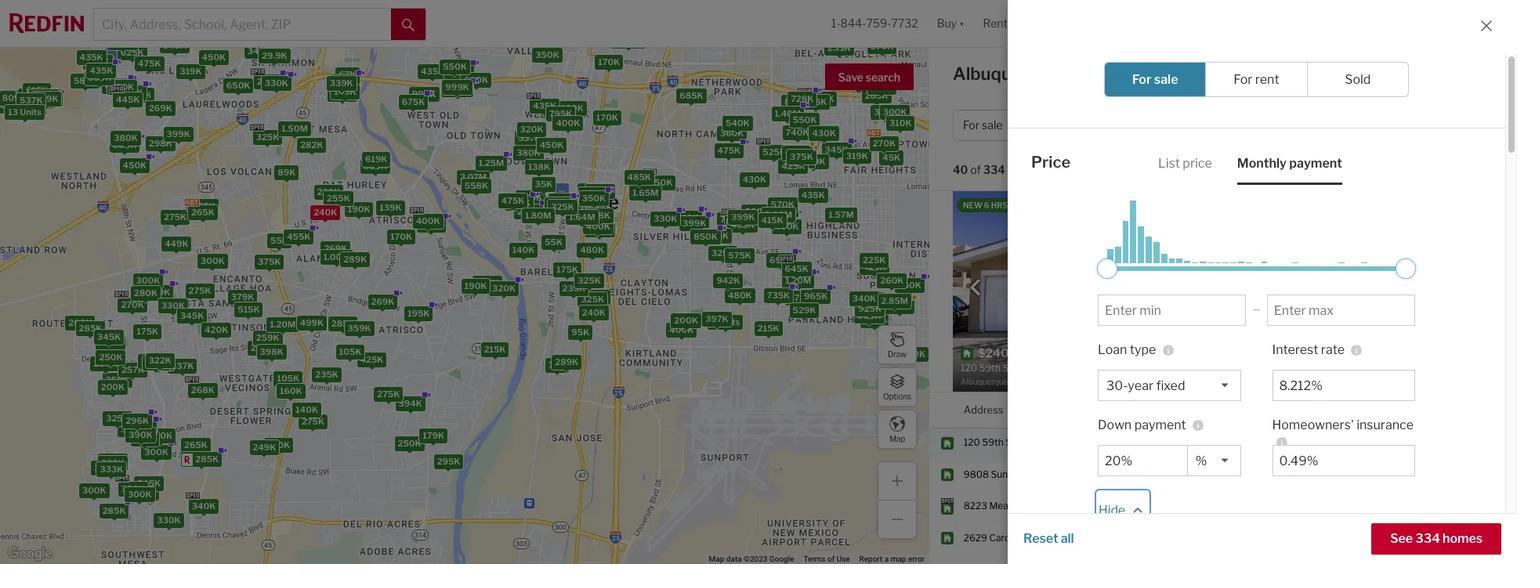 Task type: vqa. For each thing, say whether or not it's contained in the screenshot.
See
yes



Task type: locate. For each thing, give the bounding box(es) containing it.
0 horizontal spatial 200k
[[101, 382, 125, 393]]

sale
[[1154, 72, 1178, 87], [982, 119, 1003, 132]]

1.05m
[[444, 84, 470, 95]]

0 horizontal spatial 485k
[[627, 171, 651, 182]]

310k
[[890, 117, 912, 128]]

30-year fixed
[[1107, 378, 1185, 393]]

1 horizontal spatial 525k
[[763, 146, 786, 157]]

250k up the 869k
[[581, 185, 605, 196]]

built
[[1399, 255, 1420, 266]]

450k down 470k
[[123, 160, 147, 171]]

0 horizontal spatial 420k
[[205, 324, 228, 335]]

payment for monthly payment
[[1290, 156, 1343, 170]]

1 vertical spatial 450k
[[540, 139, 564, 150]]

home type button
[[1112, 110, 1208, 141]]

type right home
[[1155, 119, 1178, 132]]

270k
[[873, 137, 896, 148], [121, 299, 144, 310]]

year
[[1128, 378, 1154, 393]]

450k down 795k
[[540, 139, 564, 150]]

of right 40
[[971, 163, 981, 177]]

0 vertical spatial 334
[[983, 163, 1005, 177]]

1 vertical spatial 290k
[[94, 358, 117, 369]]

homes down favorite this home image
[[1443, 531, 1483, 546]]

759-
[[866, 17, 892, 30]]

1 horizontal spatial sale
[[1154, 72, 1178, 87]]

0 horizontal spatial 105k
[[277, 373, 299, 384]]

850k down 610k
[[694, 230, 718, 241]]

298k
[[149, 137, 172, 148], [888, 301, 911, 312], [251, 342, 274, 353]]

monthly payment element
[[1237, 142, 1343, 185]]

425k down 680k
[[782, 160, 805, 171]]

1 horizontal spatial units
[[559, 195, 581, 206]]

0 vertical spatial 320k
[[520, 123, 544, 134]]

$185 up hours
[[1316, 255, 1339, 266]]

600k
[[111, 36, 135, 47], [464, 74, 488, 85], [19, 102, 43, 112]]

1 horizontal spatial 270k
[[873, 137, 896, 148]]

1 horizontal spatial 290k
[[257, 76, 280, 87]]

hrs up see 334 homes
[[1429, 500, 1443, 512]]

2 16 hrs from the top
[[1416, 500, 1443, 512]]

units for 3 units
[[719, 316, 740, 327]]

309k
[[121, 483, 145, 494]]

map left data
[[709, 555, 724, 564]]

filters
[[1370, 119, 1400, 132]]

for rent
[[1234, 72, 1280, 87]]

homes inside button
[[1443, 531, 1483, 546]]

2 vertical spatial albuquerque
[[1060, 532, 1116, 544]]

475k down 360k
[[718, 145, 741, 156]]

option group containing for sale
[[1104, 62, 1409, 97]]

albuquerque up nw
[[1060, 469, 1116, 480]]

240k up 95k
[[582, 307, 606, 317]]

200k down 257k
[[101, 382, 125, 393]]

all filters button
[[1326, 110, 1415, 141]]

450k
[[202, 52, 226, 63], [540, 139, 564, 150], [123, 160, 147, 171]]

16 for $165
[[1416, 500, 1427, 512]]

address
[[964, 403, 1004, 416]]

16 down 6 hrs
[[1416, 469, 1427, 480]]

6 for 6 hrs
[[1416, 437, 1422, 449]]

0 vertical spatial 16
[[1416, 469, 1427, 480]]

319k left the 45k
[[846, 150, 868, 161]]

size
[[1395, 276, 1413, 288]]

payment
[[1290, 156, 1343, 170], [1135, 417, 1186, 432]]

for left rent
[[1234, 72, 1253, 87]]

map inside button
[[889, 434, 905, 443]]

529k
[[793, 305, 816, 316]]

1 vertical spatial payment
[[1135, 417, 1186, 432]]

339k up '720k'
[[330, 77, 353, 88]]

0 horizontal spatial 6
[[984, 201, 990, 210]]

1 vertical spatial 215k
[[758, 322, 780, 333]]

0 horizontal spatial 319k
[[180, 65, 202, 76]]

55k down 89k
[[270, 235, 288, 246]]

16 hrs for $165
[[1416, 500, 1443, 512]]

view details button
[[1405, 361, 1483, 387]]

2 horizontal spatial 269k
[[371, 296, 394, 307]]

sale inside option
[[1154, 72, 1178, 87]]

240k down 255k
[[314, 206, 337, 217]]

0 vertical spatial favorite this home image
[[1234, 364, 1253, 383]]

480k down 942k
[[728, 290, 752, 301]]

0 vertical spatial 270k
[[873, 137, 896, 148]]

140k down 160k
[[296, 404, 318, 415]]

1 horizontal spatial 550k
[[793, 114, 817, 125]]

1 vertical spatial 334
[[1416, 531, 1440, 546]]

289k down 255k
[[344, 254, 367, 265]]

of inside 40 of 334 homes •
[[971, 163, 981, 177]]

hrs down 6 hrs
[[1429, 469, 1443, 480]]

0 horizontal spatial 175k
[[137, 325, 158, 336]]

280k up 999k
[[447, 65, 471, 76]]

0 vertical spatial units
[[20, 107, 41, 118]]

1 horizontal spatial 339k
[[330, 77, 353, 88]]

1-844-759-7732 link
[[831, 17, 918, 30]]

submit search image
[[402, 19, 415, 31]]

for sale inside option
[[1132, 72, 1178, 87]]

350k up the 869k
[[582, 192, 606, 203]]

390k down "2.00m"
[[775, 221, 799, 232]]

8223 meadowbrook ave nw link
[[964, 500, 1091, 513]]

sale up 40 of 334 homes •
[[982, 119, 1003, 132]]

565k
[[27, 86, 51, 97]]

105k up 160k
[[277, 373, 299, 384]]

a
[[885, 555, 889, 564]]

2 16 from the top
[[1416, 500, 1427, 512]]

1 horizontal spatial 1.20m
[[786, 275, 811, 286]]

750k right 559k
[[649, 177, 673, 188]]

3 for 120 59th st sw
[[1223, 437, 1229, 449]]

235k up 95k
[[562, 283, 586, 294]]

235k down 370k
[[859, 79, 882, 90]]

1 vertical spatial homes
[[1443, 531, 1483, 546]]

3 down 4
[[1223, 500, 1229, 512]]

hrs down view
[[1424, 437, 1439, 449]]

465k
[[731, 219, 755, 230]]

units down 576k
[[20, 107, 41, 118]]

235k down 499k
[[315, 369, 339, 380]]

1 vertical spatial 170k
[[596, 112, 618, 123]]

payment right monthly on the right
[[1290, 156, 1343, 170]]

280k up 353k
[[134, 287, 158, 298]]

  text field
[[1105, 453, 1181, 468]]

16 hrs up see 334 homes
[[1416, 500, 1443, 512]]

$340,000
[[1132, 500, 1177, 512]]

425k down 359k at the bottom left of the page
[[360, 354, 384, 365]]

380k
[[114, 132, 138, 143], [113, 139, 137, 150], [517, 147, 541, 158]]

584k
[[32, 91, 56, 102]]

485k down 155k
[[882, 342, 906, 353]]

  text field up 1,756
[[1280, 453, 1408, 468]]

420k left 259k
[[205, 324, 228, 335]]

350k up 139k
[[364, 160, 387, 171]]

use
[[837, 555, 850, 564]]

map region
[[0, 0, 940, 564]]

options
[[883, 391, 912, 401]]

175k
[[557, 264, 578, 275], [137, 325, 158, 336]]

sale left "sale"
[[1154, 72, 1178, 87]]

138k
[[528, 161, 550, 172], [588, 210, 610, 221]]

2 vertical spatial 350k
[[582, 192, 606, 203]]

2   text field from the top
[[1280, 453, 1408, 468]]

2 vertical spatial 235k
[[315, 369, 339, 380]]

270k up 353k
[[121, 299, 144, 310]]

  text field
[[1280, 378, 1408, 393], [1280, 453, 1408, 468]]

City, Address, School, Agent, ZIP search field
[[94, 9, 391, 40]]

469k
[[802, 155, 826, 166]]

170k
[[598, 56, 620, 67], [596, 112, 618, 123], [390, 231, 412, 241]]

0 vertical spatial sale
[[1154, 72, 1178, 87]]

2 horizontal spatial units
[[719, 316, 740, 327]]

322k
[[149, 354, 171, 365]]

favorite this home image
[[1481, 496, 1500, 514]]

1 vertical spatial 420k
[[205, 324, 228, 335]]

hrs for $171
[[1429, 469, 1443, 480]]

0 horizontal spatial 350k
[[364, 160, 387, 171]]

0 vertical spatial map
[[889, 434, 905, 443]]

maximum price slider
[[1396, 258, 1416, 279]]

of
[[971, 163, 981, 177], [828, 555, 835, 564]]

315k
[[874, 107, 896, 118], [134, 433, 156, 444]]

for inside option
[[1234, 72, 1253, 87]]

1 horizontal spatial 105k
[[339, 346, 361, 357]]

1 horizontal spatial 320k
[[520, 123, 544, 134]]

— up the 630k
[[108, 50, 115, 61]]

138k down 219k
[[588, 210, 610, 221]]

850k right "880k"
[[771, 204, 795, 215]]

550k up 740k
[[793, 114, 817, 125]]

0 vertical spatial 420k
[[705, 230, 729, 241]]

units down 942k
[[719, 316, 740, 327]]

error
[[908, 555, 925, 564]]

75k
[[548, 359, 566, 370]]

recommended button
[[1088, 163, 1182, 178]]

market
[[1321, 68, 1365, 83]]

1 vertical spatial 625k
[[105, 80, 128, 91]]

0 horizontal spatial 537k
[[20, 94, 43, 105]]

0 horizontal spatial 235k
[[315, 369, 339, 380]]

599k
[[35, 93, 58, 104]]

0 horizontal spatial for sale
[[963, 119, 1003, 132]]

1 horizontal spatial 55k
[[545, 236, 563, 247]]

699k
[[770, 254, 793, 265]]

type right loan
[[1130, 342, 1156, 357]]

type inside button
[[1155, 119, 1178, 132]]

16 hrs right see
[[1416, 532, 1443, 544]]

sold
[[1345, 72, 1371, 87]]

sale inside button
[[982, 119, 1003, 132]]

0 horizontal spatial homes
[[1008, 163, 1043, 177]]

315k down 296k
[[134, 433, 156, 444]]

1 vertical spatial type
[[1130, 342, 1156, 357]]

480k down the 869k
[[580, 244, 604, 255]]

16 hrs for $171
[[1416, 469, 1443, 480]]

250k up 257k
[[99, 351, 123, 362]]

1 16 from the top
[[1416, 469, 1427, 480]]

1 vertical spatial 6
[[1306, 276, 1312, 288]]

$185 down the insurance
[[1367, 437, 1390, 449]]

334 right see
[[1416, 531, 1440, 546]]

1 16 hrs from the top
[[1416, 469, 1443, 480]]

537k
[[20, 94, 43, 105], [518, 132, 541, 143]]

400k
[[556, 117, 580, 128], [416, 215, 440, 226], [775, 220, 799, 231], [586, 221, 610, 232], [670, 324, 694, 335]]

475k
[[138, 57, 161, 68], [718, 145, 741, 156], [501, 195, 525, 206]]

1 vertical spatial 650k
[[2, 100, 26, 111]]

1   text field from the top
[[1280, 378, 1408, 393]]

for left for
[[1132, 72, 1152, 87]]

  text field down the "rate" at the right bottom
[[1280, 378, 1408, 393]]

575k
[[728, 250, 751, 261]]

for inside option
[[1132, 72, 1152, 87]]

reset all button
[[1024, 524, 1074, 555]]

350k up 795k
[[536, 49, 559, 60]]

payment up $240,000
[[1135, 417, 1186, 432]]

0 vertical spatial 350k
[[536, 49, 559, 60]]

399k
[[167, 129, 190, 139], [731, 211, 755, 222], [683, 218, 706, 229]]

0 horizontal spatial units
[[20, 107, 41, 118]]

4
[[1223, 469, 1230, 480]]

290k left 257k
[[94, 358, 117, 369]]

200k left '397k'
[[674, 314, 698, 325]]

favorite this home image down favorite this home image
[[1481, 527, 1500, 546]]

650k
[[226, 80, 250, 91], [2, 100, 26, 111], [788, 155, 812, 166]]

favorite this home image
[[1234, 364, 1253, 383], [1481, 527, 1500, 546]]

1 vertical spatial albuquerque
[[1060, 469, 1116, 480]]

535k
[[27, 86, 50, 97], [25, 90, 48, 101], [36, 94, 60, 105]]

for sale up 40 of 334 homes •
[[963, 119, 1003, 132]]

1-
[[831, 17, 841, 30]]

1-844-759-7732
[[831, 17, 918, 30]]

685k
[[680, 90, 704, 101]]

0 vertical spatial 485k
[[627, 171, 651, 182]]

1 vertical spatial 140k
[[296, 404, 318, 415]]

215k down 219k
[[579, 204, 600, 215]]

339k up 309k
[[101, 457, 125, 468]]

289k
[[344, 254, 367, 265], [555, 356, 579, 367]]

for sale up home type
[[1132, 72, 1178, 87]]

430k up "880k"
[[743, 173, 767, 184]]

16
[[1416, 469, 1427, 480], [1416, 500, 1427, 512], [1416, 532, 1427, 544]]

for up 40
[[963, 119, 980, 132]]

©2023
[[744, 555, 768, 564]]

units right 2
[[559, 195, 581, 206]]

Enter min text field
[[1105, 303, 1239, 318]]

x-out this home image
[[1266, 364, 1285, 383]]

1 horizontal spatial 475k
[[501, 195, 525, 206]]

13 units
[[8, 107, 41, 118]]

2 horizontal spatial 6
[[1416, 437, 1422, 449]]

270k up the 45k
[[873, 137, 896, 148]]

315k down search
[[874, 107, 896, 118]]

0 horizontal spatial of
[[828, 555, 835, 564]]

2 albuquerque from the top
[[1060, 469, 1116, 480]]

475k left 2
[[501, 195, 525, 206]]

485k up 1.65m
[[627, 171, 651, 182]]

hrs for $185
[[1424, 437, 1439, 449]]

334 inside button
[[1416, 531, 1440, 546]]

289k down 95k
[[555, 356, 579, 367]]

view details link
[[1405, 359, 1483, 387]]

all
[[1061, 531, 1074, 546]]

1 horizontal spatial $185
[[1367, 437, 1390, 449]]

179k
[[423, 430, 444, 441]]

0 vertical spatial 650k
[[226, 80, 250, 91]]

359k
[[348, 323, 371, 334]]

0 horizontal spatial 850k
[[694, 230, 718, 241]]

1 vertical spatial for sale
[[963, 119, 1003, 132]]

0 vertical spatial 249k
[[420, 219, 443, 230]]

map button
[[878, 410, 917, 449]]

138k up the '35k'
[[528, 161, 550, 172]]

beds
[[1225, 119, 1251, 132]]

option group
[[1104, 62, 1409, 97]]

550k up 999k
[[443, 61, 467, 72]]

1 vertical spatial 750k
[[649, 177, 673, 188]]

hoa
[[1236, 297, 1257, 309]]

0 vertical spatial 319k
[[180, 65, 202, 76]]

680k
[[785, 147, 809, 158]]

750k
[[111, 81, 134, 92], [649, 177, 673, 188], [720, 214, 743, 225]]

sw right st
[[1017, 437, 1033, 449]]

2.07m
[[460, 171, 487, 182]]

2 horizontal spatial 235k
[[859, 79, 882, 90]]

google
[[770, 555, 794, 564]]

1 horizontal spatial 650k
[[226, 80, 250, 91]]

view
[[1413, 368, 1438, 381]]

interest
[[1272, 342, 1319, 357]]

2 vertical spatial 3
[[1223, 500, 1229, 512]]

$165
[[1367, 500, 1390, 512]]

baths
[[1259, 119, 1289, 132]]

300k
[[883, 106, 907, 117], [201, 255, 225, 266], [136, 274, 160, 285], [145, 446, 169, 457], [82, 485, 106, 496], [128, 488, 152, 499]]

0 vertical spatial for sale
[[1132, 72, 1178, 87]]

1 vertical spatial 425k
[[863, 262, 886, 273]]

1 vertical spatial 3
[[1223, 437, 1229, 449]]

225k up 800k
[[863, 254, 886, 265]]

0 horizontal spatial 290k
[[94, 358, 117, 369]]

albuquerque
[[1060, 437, 1116, 449], [1060, 469, 1116, 480], [1060, 532, 1116, 544]]

450k down city, address, school, agent, zip search box
[[202, 52, 226, 63]]

3 16 hrs from the top
[[1416, 532, 1443, 544]]

55k down 1.80m
[[545, 236, 563, 247]]

40 of 334 homes •
[[953, 163, 1054, 178]]

268k
[[191, 384, 215, 395]]

3 down 942k
[[711, 316, 717, 327]]

of left use
[[828, 555, 835, 564]]

160k
[[280, 385, 302, 396]]

1 vertical spatial map
[[709, 555, 724, 564]]

0 horizontal spatial payment
[[1135, 417, 1186, 432]]

6 left hrs
[[984, 201, 990, 210]]

16 right see
[[1416, 532, 1427, 544]]

0 horizontal spatial 140k
[[296, 404, 318, 415]]

280k down 449k
[[147, 287, 170, 298]]

recommended
[[1090, 163, 1169, 177]]

price up sort
[[1049, 119, 1076, 132]]

payment for down payment
[[1135, 417, 1186, 432]]

1 vertical spatial 315k
[[134, 433, 156, 444]]

hrs
[[1424, 437, 1439, 449], [1429, 469, 1443, 480], [1429, 500, 1443, 512], [1429, 532, 1443, 544]]

430k right 740k
[[812, 127, 836, 138]]

1 vertical spatial 269k
[[324, 242, 347, 253]]

3 up 4
[[1223, 437, 1229, 449]]

470k
[[120, 86, 143, 97]]

16 for $171
[[1416, 469, 1427, 480]]

1 horizontal spatial 430k
[[812, 127, 836, 138]]

1 horizontal spatial 334
[[1416, 531, 1440, 546]]

1 albuquerque from the top
[[1060, 437, 1116, 449]]

6 down view
[[1416, 437, 1422, 449]]

480k
[[588, 224, 612, 235], [580, 244, 604, 255], [728, 290, 752, 301]]

1.20m down '645k'
[[786, 275, 811, 286]]

1.50m
[[282, 123, 308, 134]]

1 vertical spatial sale
[[982, 119, 1003, 132]]

map
[[889, 434, 905, 443], [709, 555, 724, 564]]



Task type: describe. For each thing, give the bounding box(es) containing it.
1 vertical spatial favorite this home image
[[1481, 527, 1500, 546]]

lot
[[1378, 276, 1393, 288]]

0 vertical spatial 6
[[984, 201, 990, 210]]

sort
[[1062, 163, 1085, 177]]

  text field for rate
[[1280, 378, 1408, 393]]

253k
[[828, 42, 851, 53]]

900k
[[412, 88, 436, 99]]

0 horizontal spatial 320k
[[492, 283, 516, 293]]

942k
[[717, 275, 740, 286]]

0 vertical spatial 750k
[[111, 81, 134, 92]]

1 horizontal spatial 420k
[[705, 230, 729, 241]]

loan
[[1098, 342, 1127, 357]]

type for home type
[[1155, 119, 1178, 132]]

1 horizontal spatial 215k
[[579, 204, 600, 215]]

$171
[[1367, 469, 1387, 480]]

0 vertical spatial 290k
[[257, 76, 280, 87]]

market insights
[[1321, 68, 1415, 83]]

1 vertical spatial 430k
[[743, 173, 767, 184]]

2 vertical spatial 480k
[[728, 290, 752, 301]]

0 horizontal spatial 270k
[[121, 299, 144, 310]]

0 vertical spatial 339k
[[330, 77, 353, 88]]

2 vertical spatial 215k
[[484, 344, 506, 355]]

google image
[[4, 544, 56, 564]]

1 vertical spatial price
[[1031, 153, 1071, 172]]

2 vertical spatial 170k
[[390, 231, 412, 241]]

1 vertical spatial 390k
[[129, 429, 153, 440]]

for sale inside button
[[963, 119, 1003, 132]]

120 59th st sw link
[[964, 437, 1045, 450]]

2 vertical spatial 475k
[[501, 195, 525, 206]]

homes inside 40 of 334 homes •
[[1008, 163, 1043, 177]]

1 vertical spatial 319k
[[846, 150, 868, 161]]

925k
[[858, 303, 882, 314]]

•
[[1051, 164, 1054, 178]]

previous button image
[[968, 279, 984, 295]]

type for loan type
[[1130, 342, 1156, 357]]

0 vertical spatial 235k
[[859, 79, 882, 90]]

see 334 homes button
[[1372, 524, 1502, 555]]

0 horizontal spatial 525k
[[25, 91, 49, 102]]

296k
[[126, 415, 149, 426]]

259k
[[256, 332, 279, 343]]

2 horizontal spatial 650k
[[788, 155, 812, 166]]

hours
[[1314, 276, 1339, 288]]

282k
[[300, 139, 323, 150]]

reset all
[[1024, 531, 1074, 546]]

1 vertical spatial 475k
[[718, 145, 741, 156]]

map for map data ©2023 google
[[709, 555, 724, 564]]

0 horizontal spatial 1.20m
[[270, 318, 296, 329]]

lot size
[[1378, 276, 1413, 288]]

  text field for insurance
[[1280, 453, 1408, 468]]

6 for 6 hours
[[1306, 276, 1312, 288]]

0 vertical spatial 537k
[[20, 94, 43, 105]]

120
[[964, 437, 980, 449]]

hide button
[[1098, 492, 1148, 523]]

0 horizontal spatial favorite this home image
[[1234, 364, 1253, 383]]

67k
[[339, 68, 356, 79]]

3 16 from the top
[[1416, 532, 1427, 544]]

market insights link
[[1321, 51, 1415, 85]]

35k
[[535, 178, 553, 189]]

120 59th st sw
[[964, 437, 1033, 449]]

1 vertical spatial 175k
[[137, 325, 158, 336]]

price inside button
[[1049, 119, 1076, 132]]

map for map
[[889, 434, 905, 443]]

0 horizontal spatial 339k
[[101, 457, 125, 468]]

1 horizontal spatial 140k
[[512, 244, 535, 255]]

2 vertical spatial 600k
[[19, 102, 43, 112]]

For sale checkbox
[[1104, 62, 1206, 97]]

662k
[[25, 86, 48, 97]]

0 horizontal spatial 298k
[[149, 137, 172, 148]]

1 vertical spatial 200k
[[101, 382, 125, 393]]

8223
[[964, 500, 987, 512]]

250k up 95k
[[584, 291, 607, 302]]

1.80m
[[525, 209, 551, 220]]

2629 cardenas dr ne link
[[964, 532, 1059, 545]]

2 vertical spatial 298k
[[251, 342, 274, 353]]

map
[[891, 555, 906, 564]]

1 horizontal spatial 485k
[[882, 342, 906, 353]]

ave
[[1055, 500, 1072, 512]]

3 albuquerque from the top
[[1060, 532, 1116, 544]]

490k
[[29, 89, 53, 100]]

hrs
[[991, 201, 1008, 210]]

all
[[1355, 119, 1368, 132]]

Enter max text field
[[1274, 303, 1408, 318]]

499k
[[300, 317, 324, 328]]

see 334 homes
[[1390, 531, 1483, 546]]

meadowbrook
[[989, 500, 1053, 512]]

save search
[[838, 71, 901, 84]]

0 vertical spatial 289k
[[344, 254, 367, 265]]

237k
[[171, 360, 194, 371]]

2
[[552, 195, 558, 206]]

1 vertical spatial 249k
[[253, 441, 276, 452]]

1 vertical spatial 480k
[[580, 244, 604, 255]]

of for 40
[[971, 163, 981, 177]]

ago
[[1010, 201, 1027, 210]]

Sold checkbox
[[1307, 62, 1409, 97]]

loan type
[[1098, 342, 1156, 357]]

for sale button
[[953, 110, 1033, 141]]

— down on redfin
[[1253, 304, 1261, 315]]

250k left 179k on the bottom of page
[[398, 437, 421, 448]]

570k
[[771, 199, 794, 210]]

225k left 2
[[517, 206, 540, 217]]

1.64m
[[569, 211, 595, 222]]

2 horizontal spatial 215k
[[758, 322, 780, 333]]

1 vertical spatial $185
[[1367, 437, 1390, 449]]

334 inside 40 of 334 homes •
[[983, 163, 1005, 177]]

999k
[[445, 81, 469, 92]]

333k
[[100, 463, 123, 474]]

0 vertical spatial 240k
[[314, 206, 337, 217]]

data
[[726, 555, 742, 564]]

minimum price slider
[[1097, 258, 1118, 279]]

units for 2 units
[[559, 195, 581, 206]]

$/sq.
[[1236, 255, 1259, 266]]

1 horizontal spatial sw
[[1056, 469, 1072, 480]]

interest rate
[[1272, 342, 1345, 357]]

0 vertical spatial 390k
[[775, 221, 799, 232]]

0 horizontal spatial 269k
[[149, 102, 172, 113]]

units for 13 units
[[20, 107, 41, 118]]

2629 cardenas dr ne albuquerque
[[964, 532, 1116, 544]]

1.25m
[[479, 157, 504, 168]]

0 horizontal spatial 399k
[[167, 129, 190, 139]]

1 vertical spatial 235k
[[562, 283, 586, 294]]

1 vertical spatial 350k
[[364, 160, 387, 171]]

3 inside map region
[[711, 316, 717, 327]]

2 horizontal spatial 750k
[[720, 214, 743, 225]]

For rent checkbox
[[1206, 62, 1308, 97]]

monthly
[[1237, 156, 1287, 170]]

1 horizontal spatial 249k
[[420, 219, 443, 230]]

2 horizontal spatial 399k
[[731, 211, 755, 222]]

down payment
[[1098, 417, 1186, 432]]

0 horizontal spatial 138k
[[528, 161, 550, 172]]

list price
[[1158, 156, 1212, 170]]

0 vertical spatial 430k
[[812, 127, 836, 138]]

— right 2
[[558, 184, 566, 195]]

225k up 1.80m
[[508, 197, 531, 208]]

1 horizontal spatial 240k
[[582, 307, 606, 317]]

0 horizontal spatial $185
[[1316, 255, 1339, 266]]

195k
[[408, 308, 430, 319]]

beds / baths button
[[1214, 110, 1320, 141]]

0 vertical spatial 475k
[[138, 57, 161, 68]]

243k
[[476, 277, 499, 288]]

chaser
[[1010, 469, 1041, 480]]

595k
[[728, 216, 752, 227]]

0 vertical spatial 175k
[[557, 264, 578, 275]]

list price element
[[1158, 142, 1212, 185]]

$299,900
[[1132, 469, 1176, 480]]

st
[[1006, 437, 1015, 449]]

0 vertical spatial 550k
[[443, 61, 467, 72]]

save
[[838, 71, 864, 84]]

2 units
[[552, 195, 581, 206]]

down
[[1098, 417, 1132, 432]]

hrs for $165
[[1429, 500, 1443, 512]]

398k
[[260, 346, 283, 357]]

report
[[859, 555, 883, 564]]

0 horizontal spatial 315k
[[134, 433, 156, 444]]

beds / baths
[[1225, 119, 1289, 132]]

albuquerque for 120 59th st sw
[[1060, 437, 1116, 449]]

0 vertical spatial 170k
[[598, 56, 620, 67]]

1 horizontal spatial 289k
[[555, 356, 579, 367]]

price button
[[1039, 110, 1106, 141]]

1 horizontal spatial 399k
[[683, 218, 706, 229]]

0 vertical spatial 425k
[[782, 160, 805, 171]]

250k up 296k
[[106, 374, 129, 385]]

0 vertical spatial 480k
[[588, 224, 612, 235]]

$/sq. ft.
[[1236, 255, 1271, 266]]

1 horizontal spatial 350k
[[536, 49, 559, 60]]

0 vertical spatial 105k
[[339, 346, 361, 357]]

83k
[[868, 307, 886, 318]]

of for terms
[[828, 555, 835, 564]]

0 vertical spatial 850k
[[771, 204, 795, 215]]

%
[[1196, 453, 1207, 468]]

1.65m
[[633, 187, 659, 198]]

— right 559k
[[632, 182, 639, 193]]

0 vertical spatial 200k
[[674, 314, 698, 325]]

809k
[[2, 92, 26, 103]]

0 horizontal spatial 425k
[[360, 354, 384, 365]]

1 horizontal spatial 750k
[[649, 177, 673, 188]]

1 horizontal spatial 600k
[[111, 36, 135, 47]]

576k
[[19, 91, 43, 102]]

3 for 8223 meadowbrook ave nw
[[1223, 500, 1229, 512]]

0 horizontal spatial 55k
[[270, 235, 288, 246]]

523k
[[86, 56, 109, 67]]

155k
[[864, 315, 886, 326]]

2 vertical spatial 269k
[[371, 296, 394, 307]]

1 horizontal spatial 450k
[[202, 52, 226, 63]]

460k
[[902, 348, 926, 359]]

540k
[[726, 117, 750, 128]]

0 vertical spatial sw
[[1017, 437, 1033, 449]]

albuquerque for 9808 sun chaser trl sw
[[1060, 469, 1116, 480]]

415k
[[761, 215, 784, 226]]

0 horizontal spatial 450k
[[123, 160, 147, 171]]

0 vertical spatial 625k
[[121, 47, 144, 58]]

795k
[[549, 108, 572, 119]]

615k
[[26, 84, 48, 95]]

hrs right see
[[1429, 532, 1443, 544]]

2 horizontal spatial 600k
[[464, 74, 488, 85]]

1 horizontal spatial 315k
[[874, 107, 896, 118]]

for for for rent option
[[1234, 72, 1253, 87]]

1 vertical spatial 138k
[[588, 210, 610, 221]]

photo of 120 59th st sw, albuquerque, nm 87121 image
[[953, 191, 1223, 392]]

2 horizontal spatial 350k
[[582, 192, 606, 203]]

for for for sale option
[[1132, 72, 1152, 87]]

2 vertical spatial 625k
[[33, 94, 57, 105]]

insurance
[[1357, 417, 1414, 432]]

2 horizontal spatial 450k
[[540, 139, 564, 150]]

1 horizontal spatial 537k
[[518, 132, 541, 143]]

for inside button
[[963, 119, 980, 132]]



